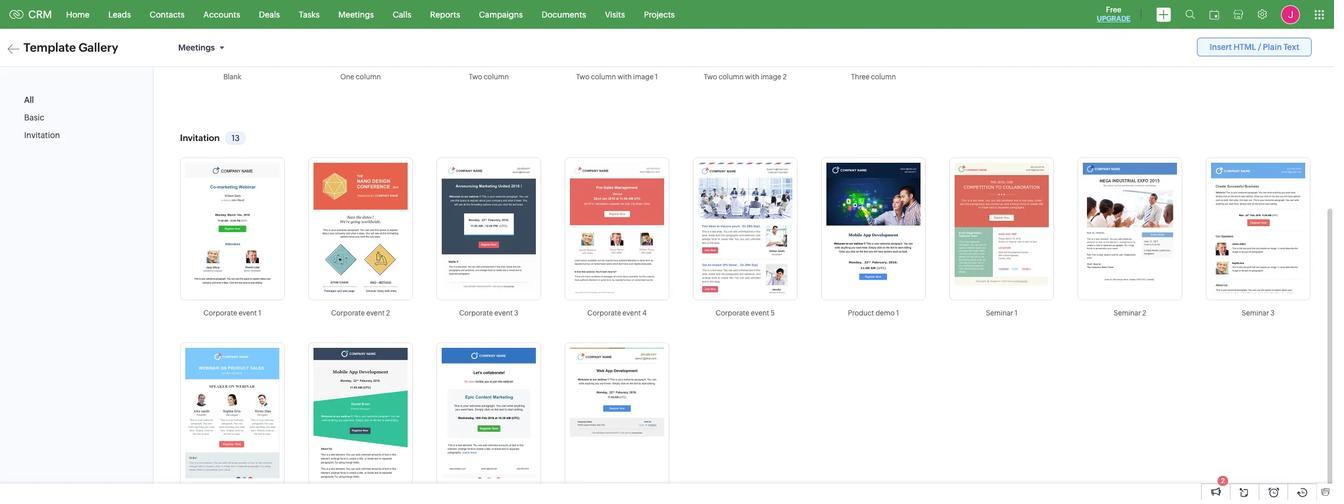 Task type: locate. For each thing, give the bounding box(es) containing it.
template gallery
[[24, 41, 118, 54]]

2 event from the left
[[366, 310, 385, 318]]

image
[[633, 73, 654, 81], [761, 73, 782, 81]]

4 event from the left
[[623, 310, 641, 318]]

with for 1
[[618, 73, 632, 81]]

corporate event 3
[[459, 310, 519, 318]]

corporate for corporate event 2
[[331, 310, 365, 318]]

invitation
[[24, 131, 60, 140], [180, 133, 220, 143]]

2 column from the left
[[484, 73, 509, 81]]

2 image from the left
[[761, 73, 782, 81]]

contacts
[[150, 10, 185, 19]]

1 corporate from the left
[[204, 310, 237, 318]]

3 seminar from the left
[[1242, 310, 1269, 318]]

three
[[851, 73, 870, 81]]

event
[[239, 310, 257, 318], [366, 310, 385, 318], [495, 310, 513, 318], [623, 310, 641, 318], [751, 310, 769, 318]]

leads
[[108, 10, 131, 19]]

4
[[642, 310, 647, 318]]

calls
[[393, 10, 411, 19]]

all
[[24, 95, 34, 105]]

one column
[[340, 73, 381, 81]]

1 horizontal spatial meetings
[[339, 10, 374, 19]]

two column with image 1
[[576, 73, 658, 81]]

5 event from the left
[[751, 310, 769, 318]]

0 horizontal spatial meetings
[[178, 43, 215, 52]]

meetings for meetings link at the left of the page
[[339, 10, 374, 19]]

1 two from the left
[[469, 73, 482, 81]]

3 corporate from the left
[[459, 310, 493, 318]]

1 with from the left
[[618, 73, 632, 81]]

column
[[356, 73, 381, 81], [484, 73, 509, 81], [591, 73, 616, 81], [719, 73, 744, 81], [871, 73, 896, 81]]

profile element
[[1274, 0, 1307, 29]]

corporate for corporate event 5
[[716, 310, 750, 318]]

two for two column with image 2
[[704, 73, 717, 81]]

1 seminar from the left
[[986, 310, 1014, 318]]

with
[[618, 73, 632, 81], [745, 73, 760, 81]]

one
[[340, 73, 354, 81]]

4 column from the left
[[719, 73, 744, 81]]

column for one column
[[356, 73, 381, 81]]

1 horizontal spatial two
[[576, 73, 590, 81]]

insert html / plain text
[[1210, 42, 1300, 52]]

2
[[783, 73, 787, 81], [386, 310, 390, 318], [1143, 310, 1147, 318], [1221, 478, 1225, 485]]

0 horizontal spatial image
[[633, 73, 654, 81]]

3 column from the left
[[591, 73, 616, 81]]

insert html / plain text link
[[1198, 38, 1312, 56]]

meetings left calls
[[339, 10, 374, 19]]

plain
[[1263, 42, 1282, 52]]

tasks
[[299, 10, 320, 19]]

3
[[514, 310, 519, 318], [1271, 310, 1275, 318]]

2 two from the left
[[576, 73, 590, 81]]

seminar
[[986, 310, 1014, 318], [1114, 310, 1141, 318], [1242, 310, 1269, 318]]

event for 4
[[623, 310, 641, 318]]

5 column from the left
[[871, 73, 896, 81]]

home
[[66, 10, 90, 19]]

0 vertical spatial meetings
[[339, 10, 374, 19]]

product
[[848, 310, 874, 318]]

corporate
[[204, 310, 237, 318], [331, 310, 365, 318], [459, 310, 493, 318], [588, 310, 621, 318], [716, 310, 750, 318]]

2 horizontal spatial seminar
[[1242, 310, 1269, 318]]

deals
[[259, 10, 280, 19]]

seminar for seminar 1
[[986, 310, 1014, 318]]

/
[[1258, 42, 1262, 52]]

1 column from the left
[[356, 73, 381, 81]]

reports
[[430, 10, 460, 19]]

seminar 3
[[1242, 310, 1275, 318]]

create menu image
[[1157, 7, 1171, 21]]

meetings down accounts
[[178, 43, 215, 52]]

1 event from the left
[[239, 310, 257, 318]]

search element
[[1179, 0, 1203, 29]]

2 horizontal spatial two
[[704, 73, 717, 81]]

5 corporate from the left
[[716, 310, 750, 318]]

seminar for seminar 2
[[1114, 310, 1141, 318]]

not loaded image for corporate event 2
[[314, 163, 408, 294]]

corporate event 4
[[588, 310, 647, 318]]

13
[[231, 134, 240, 143]]

4 corporate from the left
[[588, 310, 621, 318]]

accounts
[[203, 10, 240, 19]]

0 horizontal spatial seminar
[[986, 310, 1014, 318]]

1 horizontal spatial with
[[745, 73, 760, 81]]

template
[[24, 41, 76, 54]]

event for 2
[[366, 310, 385, 318]]

2 with from the left
[[745, 73, 760, 81]]

2 seminar from the left
[[1114, 310, 1141, 318]]

projects link
[[635, 0, 684, 29]]

profile image
[[1282, 5, 1300, 24]]

1 horizontal spatial image
[[761, 73, 782, 81]]

create menu element
[[1150, 0, 1179, 29]]

not loaded image for corporate event 3
[[442, 163, 536, 294]]

meetings inside field
[[178, 43, 215, 52]]

seminar 1
[[986, 310, 1018, 318]]

invitation left 13
[[180, 133, 220, 143]]

2 corporate from the left
[[331, 310, 365, 318]]

3 event from the left
[[495, 310, 513, 318]]

column for two column
[[484, 73, 509, 81]]

crm link
[[9, 8, 52, 21]]

documents
[[542, 10, 586, 19]]

0 horizontal spatial with
[[618, 73, 632, 81]]

seminar for seminar 3
[[1242, 310, 1269, 318]]

text
[[1284, 42, 1300, 52]]

1 3 from the left
[[514, 310, 519, 318]]

1
[[655, 73, 658, 81], [258, 310, 261, 318], [896, 310, 899, 318], [1015, 310, 1018, 318]]

1 horizontal spatial seminar
[[1114, 310, 1141, 318]]

0 horizontal spatial 3
[[514, 310, 519, 318]]

3 two from the left
[[704, 73, 717, 81]]

meetings
[[339, 10, 374, 19], [178, 43, 215, 52]]

upgrade
[[1097, 15, 1131, 23]]

two
[[469, 73, 482, 81], [576, 73, 590, 81], [704, 73, 717, 81]]

1 vertical spatial meetings
[[178, 43, 215, 52]]

invitation down basic
[[24, 131, 60, 140]]

not loaded image for corporate event 1
[[185, 163, 279, 294]]

meetings link
[[329, 0, 383, 29]]

documents link
[[532, 0, 596, 29]]

calls link
[[383, 0, 421, 29]]

not loaded image for corporate event 4
[[570, 163, 664, 294]]

search image
[[1186, 9, 1196, 19]]

0 horizontal spatial two
[[469, 73, 482, 81]]

1 horizontal spatial invitation
[[180, 133, 220, 143]]

not loaded image for product demo 1
[[827, 163, 921, 294]]

event for 5
[[751, 310, 769, 318]]

1 image from the left
[[633, 73, 654, 81]]

free
[[1106, 5, 1122, 14]]

not loaded image
[[185, 163, 279, 294], [314, 163, 408, 294], [442, 163, 536, 294], [570, 163, 664, 294], [698, 163, 793, 294], [827, 163, 921, 294], [955, 163, 1049, 294], [1083, 163, 1177, 294], [1211, 163, 1306, 294], [185, 348, 279, 479], [314, 348, 408, 479], [442, 348, 536, 479], [570, 348, 664, 479]]

1 horizontal spatial 3
[[1271, 310, 1275, 318]]

basic
[[24, 113, 44, 122]]

column for two column with image 2
[[719, 73, 744, 81]]



Task type: vqa. For each thing, say whether or not it's contained in the screenshot.
Create Menu IMAGE
yes



Task type: describe. For each thing, give the bounding box(es) containing it.
corporate event 1
[[204, 310, 261, 318]]

deals link
[[250, 0, 289, 29]]

two column with image 2
[[704, 73, 787, 81]]

not loaded image for seminar 1
[[955, 163, 1049, 294]]

demo
[[876, 310, 895, 318]]

tasks link
[[289, 0, 329, 29]]

0 horizontal spatial invitation
[[24, 131, 60, 140]]

not loaded image for seminar 2
[[1083, 163, 1177, 294]]

accounts link
[[194, 0, 250, 29]]

campaigns link
[[470, 0, 532, 29]]

corporate event 2
[[331, 310, 390, 318]]

corporate for corporate event 4
[[588, 310, 621, 318]]

crm
[[28, 8, 52, 21]]

html
[[1234, 42, 1257, 52]]

three column
[[851, 73, 896, 81]]

5
[[771, 310, 775, 318]]

column for three column
[[871, 73, 896, 81]]

product demo 1
[[848, 310, 899, 318]]

visits link
[[596, 0, 635, 29]]

event for 3
[[495, 310, 513, 318]]

insert
[[1210, 42, 1232, 52]]

free upgrade
[[1097, 5, 1131, 23]]

projects
[[644, 10, 675, 19]]

two column
[[469, 73, 509, 81]]

2 3 from the left
[[1271, 310, 1275, 318]]

blank
[[223, 73, 241, 81]]

visits
[[605, 10, 625, 19]]

image for 1
[[633, 73, 654, 81]]

Meetings field
[[174, 38, 233, 58]]

event for 1
[[239, 310, 257, 318]]

gallery
[[79, 41, 118, 54]]

not loaded image for seminar 3
[[1211, 163, 1306, 294]]

corporate for corporate event 3
[[459, 310, 493, 318]]

corporate event 5
[[716, 310, 775, 318]]

reports link
[[421, 0, 470, 29]]

two for two column with image 1
[[576, 73, 590, 81]]

calendar image
[[1210, 10, 1220, 19]]

not loaded image for corporate event 5
[[698, 163, 793, 294]]

home link
[[57, 0, 99, 29]]

two for two column
[[469, 73, 482, 81]]

column for two column with image 1
[[591, 73, 616, 81]]

contacts link
[[140, 0, 194, 29]]

campaigns
[[479, 10, 523, 19]]

leads link
[[99, 0, 140, 29]]

with for 2
[[745, 73, 760, 81]]

corporate for corporate event 1
[[204, 310, 237, 318]]

meetings for the meetings field
[[178, 43, 215, 52]]

image for 2
[[761, 73, 782, 81]]

seminar 2
[[1114, 310, 1147, 318]]



